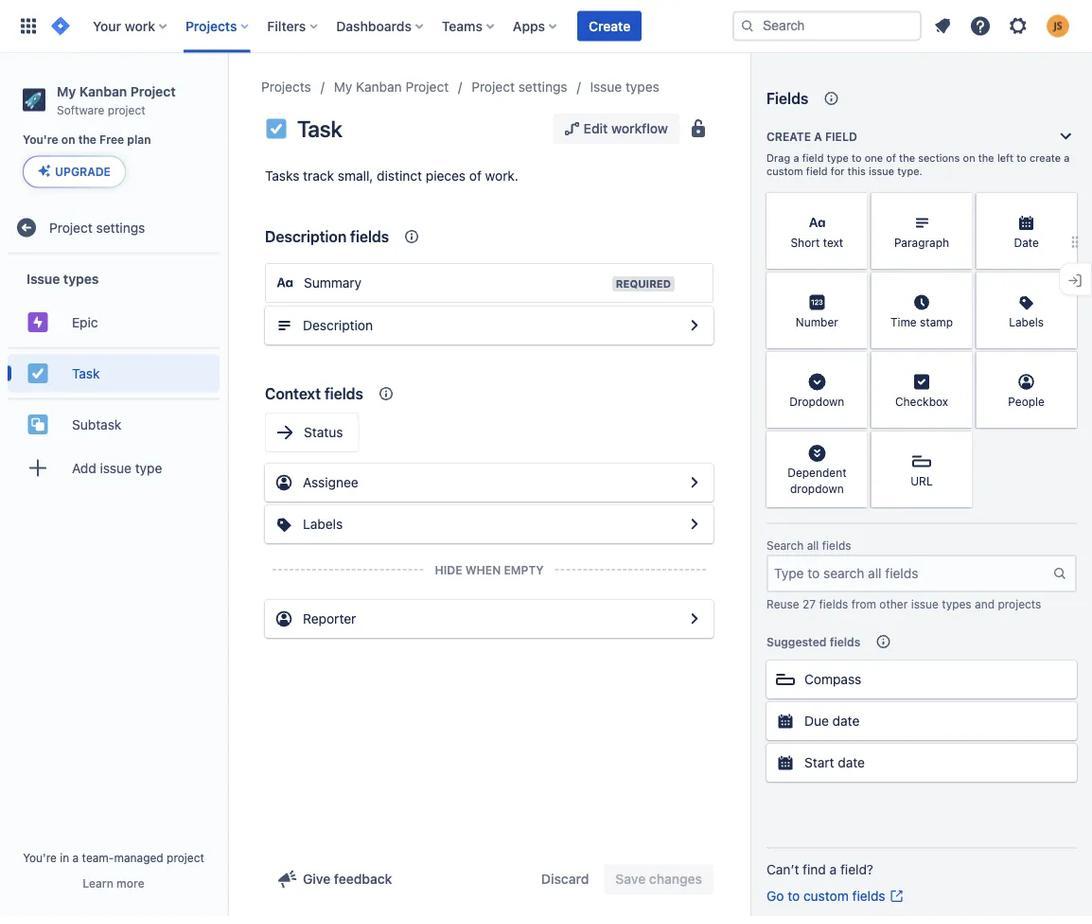 Task type: locate. For each thing, give the bounding box(es) containing it.
more information image up dependent on the right
[[843, 434, 866, 456]]

0 vertical spatial custom
[[767, 165, 803, 177]]

my kanban project link
[[334, 76, 449, 98]]

project settings link down apps
[[472, 76, 567, 98]]

1 open field configuration image from the top
[[683, 513, 706, 536]]

epic link
[[8, 303, 220, 341]]

project settings link
[[472, 76, 567, 98], [8, 209, 220, 246]]

issue down one
[[869, 165, 895, 177]]

field
[[825, 130, 857, 143], [802, 152, 824, 164], [806, 165, 828, 177]]

give feedback button
[[265, 864, 404, 894]]

type
[[827, 152, 849, 164], [135, 460, 162, 476]]

more information image for dependent dropdown
[[843, 434, 866, 456]]

0 horizontal spatial the
[[78, 133, 96, 146]]

0 vertical spatial settings
[[518, 79, 567, 95]]

create button
[[577, 11, 642, 41]]

kanban up software at the top
[[79, 83, 127, 99]]

dropdown
[[790, 482, 844, 496]]

reporter
[[303, 611, 356, 627]]

1 vertical spatial on
[[963, 152, 975, 164]]

issue
[[590, 79, 622, 95], [27, 271, 60, 286]]

0 vertical spatial on
[[61, 133, 75, 146]]

go
[[767, 888, 784, 904]]

issue types up epic
[[27, 271, 99, 286]]

issue
[[869, 165, 895, 177], [100, 460, 132, 476], [911, 597, 939, 611]]

issue inside drag a field type to one of the sections on the left to create a custom field for this issue type.
[[869, 165, 895, 177]]

1 vertical spatial field
[[802, 152, 824, 164]]

short text
[[791, 236, 844, 249]]

2 you're from the top
[[23, 851, 57, 864]]

plan
[[127, 133, 151, 146]]

project settings down apps
[[472, 79, 567, 95]]

kanban
[[356, 79, 402, 95], [79, 83, 127, 99]]

projects up issue type icon
[[261, 79, 311, 95]]

to up 'this'
[[852, 152, 862, 164]]

more information about the context fields image right context fields
[[375, 382, 397, 405]]

1 horizontal spatial to
[[852, 152, 862, 164]]

1 vertical spatial open field configuration image
[[683, 608, 706, 630]]

more information image
[[843, 274, 866, 297], [948, 274, 971, 297], [843, 354, 866, 377], [843, 434, 866, 456]]

edit workflow button
[[553, 114, 680, 144]]

custom
[[767, 165, 803, 177], [804, 888, 849, 904]]

0 horizontal spatial project
[[108, 103, 145, 116]]

number
[[796, 315, 839, 328]]

the
[[78, 133, 96, 146], [899, 152, 915, 164], [978, 152, 995, 164]]

1 vertical spatial you're
[[23, 851, 57, 864]]

the left free
[[78, 133, 96, 146]]

description
[[265, 228, 347, 246], [303, 318, 373, 333]]

more information image down 'text'
[[843, 274, 866, 297]]

my inside the my kanban project software project
[[57, 83, 76, 99]]

1 vertical spatial projects
[[261, 79, 311, 95]]

0 vertical spatial you're
[[23, 133, 58, 146]]

task group
[[8, 347, 220, 398]]

free
[[99, 133, 124, 146]]

2 horizontal spatial types
[[942, 597, 972, 611]]

issue right other
[[911, 597, 939, 611]]

labels down assignee on the left
[[303, 516, 343, 532]]

kanban for my kanban project software project
[[79, 83, 127, 99]]

project settings down 'upgrade'
[[49, 220, 145, 235]]

projects inside dropdown button
[[186, 18, 237, 34]]

start date button
[[767, 744, 1077, 782]]

0 horizontal spatial on
[[61, 133, 75, 146]]

1 vertical spatial create
[[767, 130, 811, 143]]

create
[[1030, 152, 1061, 164]]

software
[[57, 103, 105, 116]]

you're up upgrade button at left top
[[23, 133, 58, 146]]

1 horizontal spatial projects
[[261, 79, 311, 95]]

0 horizontal spatial create
[[589, 18, 631, 34]]

start
[[805, 755, 834, 770]]

0 vertical spatial project
[[108, 103, 145, 116]]

1 vertical spatial open field configuration image
[[683, 471, 706, 494]]

hide
[[435, 563, 462, 576]]

0 horizontal spatial my
[[57, 83, 76, 99]]

open field configuration image inside labels button
[[683, 513, 706, 536]]

0 vertical spatial type
[[827, 152, 849, 164]]

open field configuration image inside description button
[[683, 314, 706, 337]]

1 horizontal spatial project
[[167, 851, 204, 864]]

field left the "for"
[[806, 165, 828, 177]]

issue up edit at the right of page
[[590, 79, 622, 95]]

edit
[[584, 121, 608, 136]]

type inside button
[[135, 460, 162, 476]]

the up type.
[[899, 152, 915, 164]]

1 horizontal spatial of
[[886, 152, 896, 164]]

primary element
[[11, 0, 733, 53]]

jira software image
[[49, 15, 72, 37]]

labels inside button
[[303, 516, 343, 532]]

1 vertical spatial more information about the context fields image
[[375, 382, 397, 405]]

task down epic
[[72, 365, 100, 381]]

1 open field configuration image from the top
[[683, 314, 706, 337]]

0 horizontal spatial issue
[[100, 460, 132, 476]]

type down subtask link
[[135, 460, 162, 476]]

field down create a field at the top right
[[802, 152, 824, 164]]

1 vertical spatial issue
[[27, 271, 60, 286]]

of right one
[[886, 152, 896, 164]]

you're for you're in a team-managed project
[[23, 851, 57, 864]]

project inside the my kanban project software project
[[130, 83, 176, 99]]

kanban down dashboards dropdown button
[[356, 79, 402, 95]]

create up drag
[[767, 130, 811, 143]]

create for create
[[589, 18, 631, 34]]

task link
[[8, 354, 220, 392]]

description fields
[[265, 228, 389, 246]]

more information image for dropdown
[[843, 354, 866, 377]]

description down summary
[[303, 318, 373, 333]]

0 horizontal spatial settings
[[96, 220, 145, 235]]

more information about the context fields image down distinct
[[400, 225, 423, 248]]

reuse
[[767, 597, 800, 611]]

2 open field configuration image from the top
[[683, 608, 706, 630]]

0 vertical spatial types
[[626, 79, 660, 95]]

fields inside go to custom fields link
[[852, 888, 886, 904]]

open field configuration image
[[683, 513, 706, 536], [683, 608, 706, 630]]

types up workflow
[[626, 79, 660, 95]]

on inside drag a field type to one of the sections on the left to create a custom field for this issue type.
[[963, 152, 975, 164]]

left
[[998, 152, 1014, 164]]

0 vertical spatial date
[[833, 713, 860, 729]]

apps
[[513, 18, 545, 34]]

2 open field configuration image from the top
[[683, 471, 706, 494]]

open field configuration image
[[683, 314, 706, 337], [683, 471, 706, 494]]

issue right add
[[100, 460, 132, 476]]

0 vertical spatial of
[[886, 152, 896, 164]]

1 vertical spatial description
[[303, 318, 373, 333]]

0 vertical spatial open field configuration image
[[683, 314, 706, 337]]

dependent dropdown
[[788, 466, 847, 496]]

more information about the context fields image for description fields
[[400, 225, 423, 248]]

a right the "create"
[[1064, 152, 1070, 164]]

project up plan
[[108, 103, 145, 116]]

settings image
[[1007, 15, 1030, 37]]

hide when empty
[[435, 563, 544, 576]]

for
[[831, 165, 845, 177]]

labels up people
[[1009, 315, 1044, 328]]

0 horizontal spatial types
[[63, 271, 99, 286]]

projects
[[186, 18, 237, 34], [261, 79, 311, 95]]

project
[[108, 103, 145, 116], [167, 851, 204, 864]]

context
[[265, 385, 321, 403]]

0 vertical spatial project settings
[[472, 79, 567, 95]]

track
[[303, 168, 334, 184]]

custom down can't find a field?
[[804, 888, 849, 904]]

date right start
[[838, 755, 865, 770]]

0 vertical spatial issue
[[590, 79, 622, 95]]

type inside drag a field type to one of the sections on the left to create a custom field for this issue type.
[[827, 152, 849, 164]]

1 vertical spatial labels
[[303, 516, 343, 532]]

project down the teams popup button
[[472, 79, 515, 95]]

2 horizontal spatial the
[[978, 152, 995, 164]]

more information about the suggested fields image
[[872, 630, 895, 653]]

0 vertical spatial project settings link
[[472, 76, 567, 98]]

issue up epic link
[[27, 271, 60, 286]]

create up issue types link
[[589, 18, 631, 34]]

0 horizontal spatial kanban
[[79, 83, 127, 99]]

projects button
[[180, 11, 256, 41]]

field for create
[[825, 130, 857, 143]]

description inside button
[[303, 318, 373, 333]]

types
[[626, 79, 660, 95], [63, 271, 99, 286], [942, 597, 972, 611]]

more information image for short text
[[843, 195, 866, 218]]

date inside button
[[838, 755, 865, 770]]

1 horizontal spatial on
[[963, 152, 975, 164]]

more information image up dropdown
[[843, 354, 866, 377]]

1 horizontal spatial kanban
[[356, 79, 402, 95]]

description up summary
[[265, 228, 347, 246]]

sections
[[918, 152, 960, 164]]

0 vertical spatial open field configuration image
[[683, 513, 706, 536]]

you're in a team-managed project
[[23, 851, 204, 864]]

field for drag
[[802, 152, 824, 164]]

fields up status
[[325, 385, 363, 403]]

dropdown
[[790, 395, 845, 408]]

0 horizontal spatial labels
[[303, 516, 343, 532]]

0 vertical spatial issue
[[869, 165, 895, 177]]

teams
[[442, 18, 483, 34]]

group
[[8, 254, 220, 498]]

0 horizontal spatial issue
[[27, 271, 60, 286]]

more information image
[[843, 195, 866, 218], [948, 195, 971, 218], [1053, 195, 1075, 218], [1053, 274, 1075, 297], [948, 354, 971, 377], [1053, 354, 1075, 377]]

0 vertical spatial projects
[[186, 18, 237, 34]]

0 vertical spatial field
[[825, 130, 857, 143]]

on up upgrade button at left top
[[61, 133, 75, 146]]

project right managed
[[167, 851, 204, 864]]

banner
[[0, 0, 1092, 53]]

2 vertical spatial field
[[806, 165, 828, 177]]

you're left "in"
[[23, 851, 57, 864]]

drag a field type to one of the sections on the left to create a custom field for this issue type.
[[767, 152, 1070, 177]]

project down teams
[[406, 79, 449, 95]]

project settings link down 'upgrade'
[[8, 209, 220, 246]]

1 horizontal spatial labels
[[1009, 315, 1044, 328]]

date inside button
[[833, 713, 860, 729]]

1 vertical spatial project settings
[[49, 220, 145, 235]]

settings
[[518, 79, 567, 95], [96, 220, 145, 235]]

0 vertical spatial task
[[297, 115, 342, 142]]

field up the "for"
[[825, 130, 857, 143]]

more information image for date
[[1053, 195, 1075, 218]]

types left and at the bottom
[[942, 597, 972, 611]]

workflow
[[611, 121, 668, 136]]

0 horizontal spatial to
[[788, 888, 800, 904]]

apps button
[[507, 11, 564, 41]]

project inside my kanban project link
[[406, 79, 449, 95]]

sidebar navigation image
[[206, 76, 248, 114]]

1 horizontal spatial create
[[767, 130, 811, 143]]

one
[[865, 152, 883, 164]]

settings down 'upgrade'
[[96, 220, 145, 235]]

group containing issue types
[[8, 254, 220, 498]]

2 vertical spatial types
[[942, 597, 972, 611]]

labels
[[1009, 315, 1044, 328], [303, 516, 343, 532]]

more information image up stamp
[[948, 274, 971, 297]]

project
[[406, 79, 449, 95], [472, 79, 515, 95], [130, 83, 176, 99], [49, 220, 93, 235]]

drag
[[767, 152, 791, 164]]

my kanban project
[[334, 79, 449, 95]]

my
[[334, 79, 352, 95], [57, 83, 76, 99]]

open field configuration image inside assignee button
[[683, 471, 706, 494]]

task right issue type icon
[[297, 115, 342, 142]]

fields up summary
[[350, 228, 389, 246]]

projects up sidebar navigation image
[[186, 18, 237, 34]]

2 vertical spatial issue
[[911, 597, 939, 611]]

appswitcher icon image
[[17, 15, 40, 37]]

epic
[[72, 314, 98, 330]]

Type to search all fields text field
[[769, 557, 1053, 591]]

date right due
[[833, 713, 860, 729]]

create inside button
[[589, 18, 631, 34]]

open field configuration image for labels
[[683, 513, 706, 536]]

add
[[72, 460, 96, 476]]

0 vertical spatial labels
[[1009, 315, 1044, 328]]

1 vertical spatial issue
[[100, 460, 132, 476]]

on
[[61, 133, 75, 146], [963, 152, 975, 164]]

kanban inside the my kanban project software project
[[79, 83, 127, 99]]

open field configuration image for assignee
[[683, 471, 706, 494]]

1 you're from the top
[[23, 133, 58, 146]]

1 horizontal spatial issue
[[590, 79, 622, 95]]

type up the "for"
[[827, 152, 849, 164]]

1 horizontal spatial more information about the context fields image
[[400, 225, 423, 248]]

1 vertical spatial type
[[135, 460, 162, 476]]

1 vertical spatial task
[[72, 365, 100, 381]]

short
[[791, 236, 820, 249]]

1 horizontal spatial project settings link
[[472, 76, 567, 98]]

stamp
[[920, 315, 953, 328]]

open field configuration image inside reporter button
[[683, 608, 706, 630]]

0 horizontal spatial task
[[72, 365, 100, 381]]

create
[[589, 18, 631, 34], [767, 130, 811, 143]]

issue types up edit workflow
[[590, 79, 660, 95]]

notifications image
[[931, 15, 954, 37]]

1 vertical spatial of
[[469, 168, 482, 184]]

time
[[891, 315, 917, 328]]

1 vertical spatial project settings link
[[8, 209, 220, 246]]

tasks
[[265, 168, 299, 184]]

settings down apps dropdown button on the top of page
[[518, 79, 567, 95]]

0 horizontal spatial type
[[135, 460, 162, 476]]

0 horizontal spatial more information about the context fields image
[[375, 382, 397, 405]]

the left left
[[978, 152, 995, 164]]

to right go on the bottom of the page
[[788, 888, 800, 904]]

to right left
[[1017, 152, 1027, 164]]

1 horizontal spatial my
[[334, 79, 352, 95]]

1 vertical spatial issue types
[[27, 271, 99, 286]]

empty
[[504, 563, 544, 576]]

on right sections
[[963, 152, 975, 164]]

more information about the context fields image
[[400, 225, 423, 248], [375, 382, 397, 405]]

0 horizontal spatial projects
[[186, 18, 237, 34]]

0 vertical spatial description
[[265, 228, 347, 246]]

1 horizontal spatial project settings
[[472, 79, 567, 95]]

Search field
[[733, 11, 922, 41]]

a right drag
[[794, 152, 799, 164]]

field?
[[841, 862, 874, 877]]

0 horizontal spatial project settings
[[49, 220, 145, 235]]

0 vertical spatial create
[[589, 18, 631, 34]]

1 horizontal spatial issue types
[[590, 79, 660, 95]]

add issue type image
[[27, 457, 49, 479]]

of left work.
[[469, 168, 482, 184]]

distinct
[[377, 168, 422, 184]]

custom inside drag a field type to one of the sections on the left to create a custom field for this issue type.
[[767, 165, 803, 177]]

project inside the my kanban project software project
[[108, 103, 145, 116]]

project up plan
[[130, 83, 176, 99]]

task inside group
[[72, 365, 100, 381]]

my up software at the top
[[57, 83, 76, 99]]

1 horizontal spatial issue
[[869, 165, 895, 177]]

0 horizontal spatial of
[[469, 168, 482, 184]]

my right projects link
[[334, 79, 352, 95]]

fields left this link will be opened in a new tab icon
[[852, 888, 886, 904]]

small,
[[338, 168, 373, 184]]

0 horizontal spatial project settings link
[[8, 209, 220, 246]]

types up epic
[[63, 271, 99, 286]]

0 vertical spatial more information about the context fields image
[[400, 225, 423, 248]]

you're for you're on the free plan
[[23, 133, 58, 146]]

1 horizontal spatial type
[[827, 152, 849, 164]]

custom down drag
[[767, 165, 803, 177]]

1 vertical spatial date
[[838, 755, 865, 770]]

project settings
[[472, 79, 567, 95], [49, 220, 145, 235]]



Task type: vqa. For each thing, say whether or not it's contained in the screenshot.
Dependent dropdown
yes



Task type: describe. For each thing, give the bounding box(es) containing it.
your
[[93, 18, 121, 34]]

fields right all
[[822, 539, 852, 552]]

projects link
[[261, 76, 311, 98]]

learn
[[83, 877, 113, 890]]

open field configuration image for reporter
[[683, 608, 706, 630]]

all
[[807, 539, 819, 552]]

suggested
[[767, 635, 827, 648]]

a down the more information about the fields icon
[[814, 130, 822, 143]]

discard button
[[530, 864, 601, 894]]

search all fields
[[767, 539, 852, 552]]

reporter button
[[265, 600, 714, 638]]

can't find a field?
[[767, 862, 874, 877]]

paragraph
[[894, 236, 949, 249]]

date
[[1014, 236, 1039, 249]]

due date button
[[767, 702, 1077, 740]]

upgrade
[[55, 165, 111, 178]]

2 horizontal spatial to
[[1017, 152, 1027, 164]]

url
[[911, 474, 933, 487]]

issue types link
[[590, 76, 660, 98]]

this link will be opened in a new tab image
[[889, 889, 905, 904]]

subtask
[[72, 416, 122, 432]]

more information image for people
[[1053, 354, 1075, 377]]

my for my kanban project software project
[[57, 83, 76, 99]]

from
[[852, 597, 876, 611]]

search
[[767, 539, 804, 552]]

0 vertical spatial issue types
[[590, 79, 660, 95]]

jira software image
[[49, 15, 72, 37]]

project settings inside 'link'
[[49, 220, 145, 235]]

pieces
[[426, 168, 466, 184]]

feedback
[[334, 871, 392, 887]]

description button
[[265, 307, 714, 345]]

2 horizontal spatial issue
[[911, 597, 939, 611]]

help image
[[969, 15, 992, 37]]

1 vertical spatial custom
[[804, 888, 849, 904]]

1 horizontal spatial settings
[[518, 79, 567, 95]]

date for start date
[[838, 755, 865, 770]]

your work
[[93, 18, 155, 34]]

banner containing your work
[[0, 0, 1092, 53]]

learn more button
[[83, 876, 145, 891]]

compass
[[805, 672, 862, 687]]

project down upgrade button at left top
[[49, 220, 93, 235]]

time stamp
[[891, 315, 953, 328]]

go to custom fields link
[[767, 887, 905, 906]]

people
[[1008, 395, 1045, 408]]

date for due date
[[833, 713, 860, 729]]

summary
[[304, 275, 362, 291]]

my kanban project software project
[[57, 83, 176, 116]]

discard
[[541, 871, 589, 887]]

suggested fields
[[767, 635, 861, 648]]

issue type icon image
[[265, 117, 288, 140]]

when
[[465, 563, 501, 576]]

fields left more information about the suggested fields icon
[[830, 635, 861, 648]]

description for description fields
[[265, 228, 347, 246]]

other
[[880, 597, 908, 611]]

1 horizontal spatial task
[[297, 115, 342, 142]]

teams button
[[436, 11, 502, 41]]

assignee
[[303, 475, 359, 490]]

1 vertical spatial types
[[63, 271, 99, 286]]

1 horizontal spatial types
[[626, 79, 660, 95]]

open field configuration image for description
[[683, 314, 706, 337]]

0 horizontal spatial issue types
[[27, 271, 99, 286]]

compass button
[[767, 661, 1077, 699]]

more information image for time stamp
[[948, 274, 971, 297]]

status
[[304, 425, 343, 440]]

you're on the free plan
[[23, 133, 151, 146]]

more information about the context fields image for context fields
[[375, 382, 397, 405]]

your profile and settings image
[[1047, 15, 1070, 37]]

dashboards
[[336, 18, 412, 34]]

projects for projects dropdown button
[[186, 18, 237, 34]]

this
[[848, 165, 866, 177]]

more information image for paragraph
[[948, 195, 971, 218]]

more information image for labels
[[1053, 274, 1075, 297]]

upgrade button
[[24, 156, 125, 187]]

edit workflow
[[584, 121, 668, 136]]

projects
[[998, 597, 1042, 611]]

managed
[[114, 851, 163, 864]]

issue inside "add issue type" button
[[100, 460, 132, 476]]

a right find at right bottom
[[830, 862, 837, 877]]

start date
[[805, 755, 865, 770]]

fields
[[767, 89, 809, 107]]

required
[[616, 278, 671, 290]]

type.
[[898, 165, 923, 177]]

work.
[[485, 168, 519, 184]]

text
[[823, 236, 844, 249]]

your work button
[[87, 11, 174, 41]]

of inside drag a field type to one of the sections on the left to create a custom field for this issue type.
[[886, 152, 896, 164]]

context fields
[[265, 385, 363, 403]]

27
[[803, 597, 816, 611]]

description for description
[[303, 318, 373, 333]]

filters
[[267, 18, 306, 34]]

fields right the "27"
[[819, 597, 848, 611]]

create for create a field
[[767, 130, 811, 143]]

more information about the fields image
[[820, 87, 843, 110]]

checkbox
[[895, 395, 949, 408]]

tasks track small, distinct pieces of work.
[[265, 168, 519, 184]]

dashboards button
[[331, 11, 431, 41]]

add issue type
[[72, 460, 162, 476]]

in
[[60, 851, 69, 864]]

search image
[[740, 18, 755, 34]]

go to custom fields
[[767, 888, 886, 904]]

filters button
[[262, 11, 325, 41]]

labels button
[[265, 505, 714, 543]]

due
[[805, 713, 829, 729]]

projects for projects link
[[261, 79, 311, 95]]

no restrictions image
[[687, 117, 710, 140]]

to inside go to custom fields link
[[788, 888, 800, 904]]

kanban for my kanban project
[[356, 79, 402, 95]]

subtask link
[[8, 405, 220, 443]]

1 vertical spatial settings
[[96, 220, 145, 235]]

assignee button
[[265, 464, 714, 502]]

my for my kanban project
[[334, 79, 352, 95]]

give
[[303, 871, 331, 887]]

1 horizontal spatial the
[[899, 152, 915, 164]]

1 vertical spatial project
[[167, 851, 204, 864]]

a right "in"
[[73, 851, 79, 864]]

can't
[[767, 862, 799, 877]]

team-
[[82, 851, 114, 864]]

more information image for number
[[843, 274, 866, 297]]

give feedback
[[303, 871, 392, 887]]

more information image for checkbox
[[948, 354, 971, 377]]



